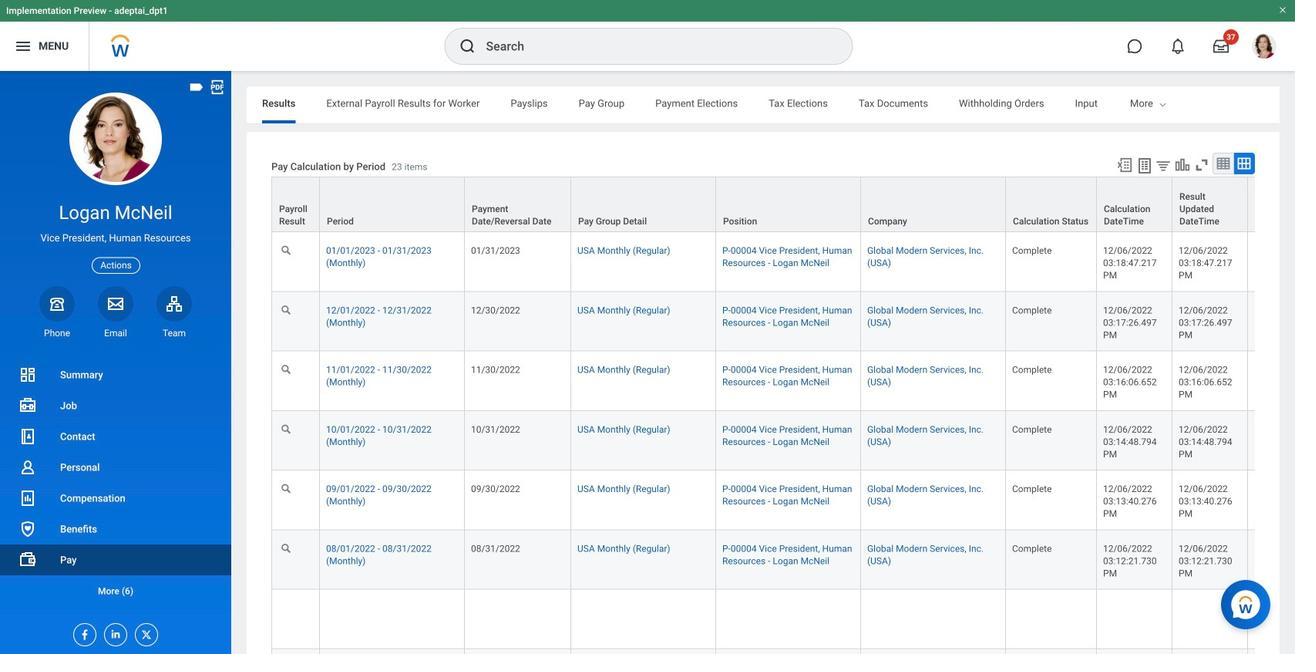 Task type: describe. For each thing, give the bounding box(es) containing it.
2 row from the top
[[272, 232, 1296, 292]]

5 column header from the left
[[717, 177, 862, 233]]

tag image
[[188, 79, 205, 96]]

justify image
[[14, 37, 32, 56]]

facebook image
[[74, 624, 91, 641]]

x image
[[136, 624, 153, 641]]

complete element for 3rd row from the bottom of the page
[[1013, 540, 1053, 554]]

7 row from the top
[[272, 530, 1296, 590]]

navigation pane region
[[0, 71, 231, 654]]

contact image
[[19, 427, 37, 446]]

8 row from the top
[[272, 590, 1296, 649]]

phone logan mcneil element
[[39, 327, 75, 339]]

4 row from the top
[[272, 351, 1296, 411]]

6 row from the top
[[272, 471, 1296, 530]]

3 column header from the left
[[465, 177, 572, 233]]

complete element for fifth row from the bottom of the page
[[1013, 421, 1053, 435]]

5 row from the top
[[272, 411, 1296, 471]]

close environment banner image
[[1279, 5, 1288, 15]]

expand table image
[[1237, 156, 1253, 171]]

profile logan mcneil image
[[1253, 34, 1277, 62]]

1 row from the top
[[272, 177, 1296, 233]]

personal image
[[19, 458, 37, 477]]

7 column header from the left
[[1007, 177, 1098, 233]]

inbox large image
[[1214, 39, 1230, 54]]

complete element for 8th row from the bottom of the page
[[1013, 242, 1053, 256]]

summary image
[[19, 366, 37, 384]]

fullscreen image
[[1194, 157, 1211, 174]]



Task type: vqa. For each thing, say whether or not it's contained in the screenshot.
4th row from the bottom's Complete 'element'
yes



Task type: locate. For each thing, give the bounding box(es) containing it.
5 complete element from the top
[[1013, 481, 1053, 494]]

team logan mcneil element
[[157, 327, 192, 339]]

table image
[[1217, 156, 1232, 171]]

4 column header from the left
[[572, 177, 717, 233]]

view team image
[[165, 294, 184, 313]]

list
[[0, 359, 231, 606]]

compensation image
[[19, 489, 37, 508]]

Search Workday  search field
[[486, 29, 821, 63]]

9 column header from the left
[[1173, 177, 1249, 233]]

1 column header from the left
[[272, 177, 320, 233]]

2 complete element from the top
[[1013, 302, 1053, 316]]

view printable version (pdf) image
[[209, 79, 226, 96]]

select to filter grid data image
[[1156, 157, 1173, 174]]

9 row from the top
[[272, 649, 1296, 654]]

3 row from the top
[[272, 292, 1296, 351]]

column header
[[272, 177, 320, 233], [320, 177, 465, 233], [465, 177, 572, 233], [572, 177, 717, 233], [717, 177, 862, 233], [862, 177, 1007, 233], [1007, 177, 1098, 233], [1098, 177, 1173, 233], [1173, 177, 1249, 233]]

pay image
[[19, 551, 37, 569]]

complete element
[[1013, 242, 1053, 256], [1013, 302, 1053, 316], [1013, 361, 1053, 375], [1013, 421, 1053, 435], [1013, 481, 1053, 494], [1013, 540, 1053, 554]]

2 column header from the left
[[320, 177, 465, 233]]

row
[[272, 177, 1296, 233], [272, 232, 1296, 292], [272, 292, 1296, 351], [272, 351, 1296, 411], [272, 411, 1296, 471], [272, 471, 1296, 530], [272, 530, 1296, 590], [272, 590, 1296, 649], [272, 649, 1296, 654]]

search image
[[459, 37, 477, 56]]

8 column header from the left
[[1098, 177, 1173, 233]]

complete element for 4th row from the bottom of the page
[[1013, 481, 1053, 494]]

email logan mcneil element
[[98, 327, 133, 339]]

4 complete element from the top
[[1013, 421, 1053, 435]]

tab list
[[247, 86, 1296, 123]]

view worker - expand/collapse chart image
[[1175, 157, 1192, 174]]

3 complete element from the top
[[1013, 361, 1053, 375]]

complete element for 6th row from the bottom
[[1013, 361, 1053, 375]]

complete element for seventh row from the bottom
[[1013, 302, 1053, 316]]

toolbar
[[1110, 153, 1256, 177]]

6 column header from the left
[[862, 177, 1007, 233]]

benefits image
[[19, 520, 37, 538]]

notifications large image
[[1171, 39, 1186, 54]]

linkedin image
[[105, 624, 122, 640]]

1 complete element from the top
[[1013, 242, 1053, 256]]

banner
[[0, 0, 1296, 71]]

phone image
[[46, 294, 68, 313]]

export to worksheets image
[[1136, 157, 1155, 175]]

6 complete element from the top
[[1013, 540, 1053, 554]]

cell
[[272, 590, 320, 649], [320, 590, 465, 649], [465, 590, 572, 649], [572, 590, 717, 649], [717, 590, 862, 649], [862, 590, 1007, 649], [1007, 590, 1098, 649], [1098, 590, 1173, 649], [1173, 590, 1249, 649], [1249, 590, 1296, 649], [272, 649, 320, 654], [320, 649, 465, 654], [465, 649, 572, 654], [572, 649, 717, 654], [717, 649, 862, 654], [862, 649, 1007, 654], [1007, 649, 1098, 654], [1098, 649, 1173, 654], [1173, 649, 1249, 654], [1249, 649, 1296, 654]]

mail image
[[106, 294, 125, 313]]

export to excel image
[[1117, 157, 1134, 174]]

job image
[[19, 397, 37, 415]]



